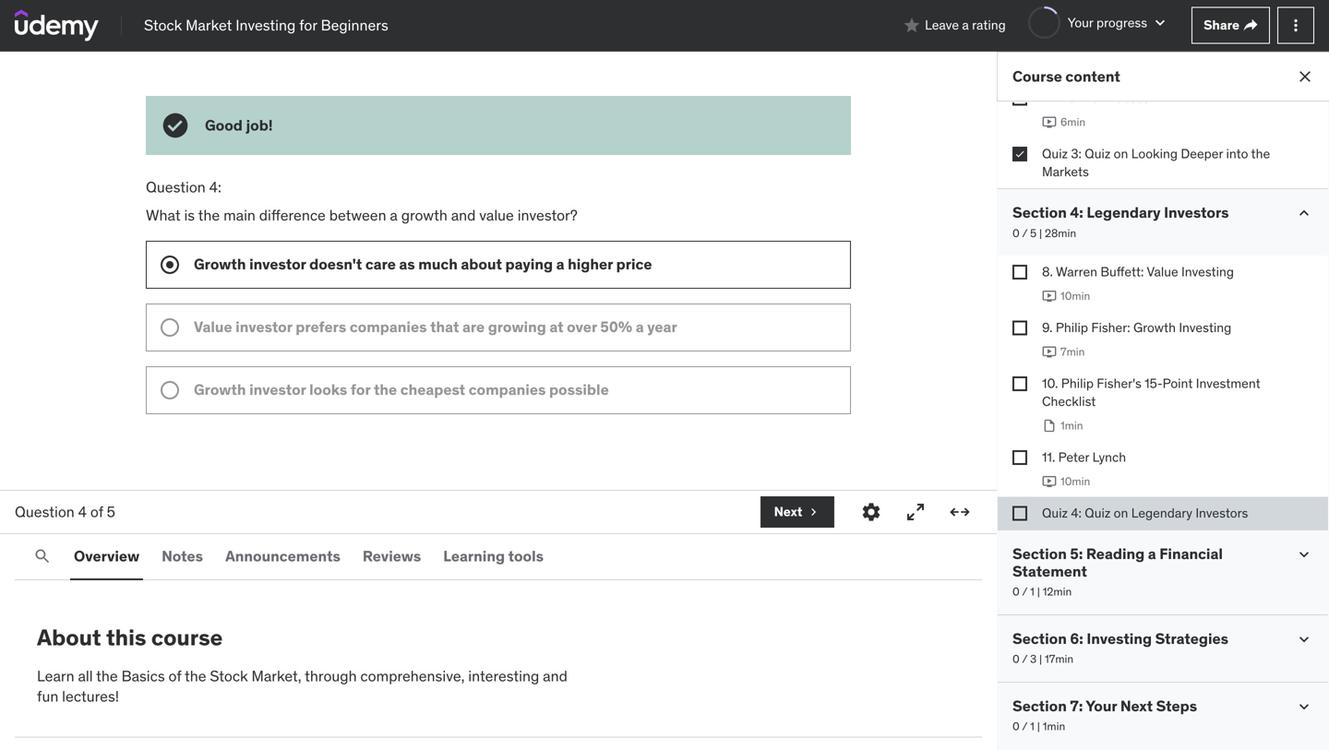 Task type: locate. For each thing, give the bounding box(es) containing it.
good job!
[[205, 116, 273, 135]]

a right reading
[[1148, 544, 1156, 563]]

the inside group
[[374, 380, 397, 399]]

| left 28min
[[1039, 226, 1042, 240]]

2 / from the top
[[1022, 585, 1028, 599]]

0 inside section 6: investing strategies 0 / 3 | 17min
[[1013, 652, 1020, 667]]

of
[[90, 502, 103, 521], [168, 667, 181, 686]]

investors up financial
[[1196, 505, 1248, 521]]

good
[[205, 116, 243, 135]]

1 on from the top
[[1114, 145, 1128, 162]]

1 vertical spatial philip
[[1061, 375, 1094, 392]]

0 horizontal spatial and
[[451, 206, 476, 225]]

0 horizontal spatial for
[[299, 16, 317, 34]]

2 vertical spatial 4:
[[1071, 505, 1082, 521]]

10min for peter
[[1061, 474, 1090, 489]]

0 horizontal spatial value
[[194, 317, 232, 336]]

/ left 3
[[1022, 652, 1028, 667]]

small image for section 7: your next steps
[[1295, 698, 1314, 716]]

a left year
[[636, 317, 644, 336]]

the right into
[[1251, 145, 1270, 162]]

3 section from the top
[[1013, 630, 1067, 648]]

3 0 from the top
[[1013, 652, 1020, 667]]

your progress button
[[1028, 7, 1170, 39]]

the left cheapest
[[374, 380, 397, 399]]

xsmall image left 7.
[[1013, 91, 1027, 106]]

2 xsmall image from the top
[[1013, 376, 1027, 391]]

xsmall image left 9.
[[1013, 321, 1027, 336]]

higher
[[568, 255, 613, 274]]

a left the growth
[[390, 206, 398, 225]]

overview
[[74, 547, 139, 566]]

1 horizontal spatial small image
[[1151, 13, 1170, 32]]

0 horizontal spatial small image
[[903, 16, 921, 35]]

4: for section
[[1070, 203, 1083, 222]]

xsmall image
[[1013, 321, 1027, 336], [1013, 376, 1027, 391]]

growth for growth investor doesn't care as much about paying a higher price
[[194, 255, 246, 274]]

your progress
[[1068, 14, 1147, 31]]

the inside question 4: what is the main difference between a growth and value investor?
[[198, 206, 220, 225]]

close course content sidebar image
[[1296, 67, 1314, 86]]

section inside section 7: your next steps 0 / 1 | 1min
[[1013, 697, 1067, 716]]

1 horizontal spatial next
[[1120, 697, 1153, 716]]

for
[[299, 16, 317, 34], [351, 380, 371, 399]]

question left "4"
[[15, 502, 75, 521]]

4
[[78, 502, 87, 521]]

on up reading
[[1114, 505, 1128, 521]]

question up what
[[146, 178, 206, 197]]

0 horizontal spatial next
[[774, 504, 803, 520]]

0 vertical spatial 10min
[[1061, 289, 1090, 303]]

financial
[[1160, 544, 1223, 563]]

1 horizontal spatial and
[[543, 667, 568, 686]]

6:
[[1070, 630, 1084, 648]]

what is the main difference between a growth and value investor? group
[[146, 241, 851, 414]]

3 / from the top
[[1022, 652, 1028, 667]]

3
[[1030, 652, 1037, 667]]

2 small image from the top
[[1295, 630, 1314, 649]]

paying
[[505, 255, 553, 274]]

section up 28min
[[1013, 203, 1067, 222]]

| down section 7: your next steps dropdown button
[[1037, 720, 1040, 734]]

4: inside section 4: legendary investors 0 / 5 | 28min
[[1070, 203, 1083, 222]]

on for looking
[[1114, 145, 1128, 162]]

0 vertical spatial stock
[[144, 16, 182, 34]]

5 inside section 4: legendary investors 0 / 5 | 28min
[[1030, 226, 1037, 240]]

of inside learn all the basics of the stock market, through comprehensive, interesting and fun lectures!
[[168, 667, 181, 686]]

stock market investing for beginners link
[[144, 15, 388, 36]]

into
[[1226, 145, 1248, 162]]

0 vertical spatial philip
[[1056, 319, 1088, 336]]

next inside button
[[774, 504, 803, 520]]

investment
[[1196, 375, 1261, 392]]

1min down section 7: your next steps dropdown button
[[1043, 720, 1065, 734]]

on
[[1114, 145, 1128, 162], [1114, 505, 1128, 521]]

1 horizontal spatial stock
[[210, 667, 248, 686]]

1 1 from the top
[[1030, 585, 1035, 599]]

xsmall image right expanded view image on the bottom of page
[[1013, 506, 1027, 521]]

7.
[[1042, 90, 1051, 106]]

xsmall image inside next button
[[806, 505, 821, 520]]

1 horizontal spatial question
[[146, 178, 206, 197]]

4: up 5:
[[1071, 505, 1082, 521]]

4 0 from the top
[[1013, 720, 1020, 734]]

lectures!
[[62, 687, 119, 706]]

next left steps
[[1120, 697, 1153, 716]]

lynch
[[1093, 449, 1126, 466]]

for left beginners
[[299, 16, 317, 34]]

the
[[1251, 145, 1270, 162], [198, 206, 220, 225], [374, 380, 397, 399], [96, 667, 118, 686], [185, 667, 206, 686]]

of right basics
[[168, 667, 181, 686]]

investors inside section 4: legendary investors 0 / 5 | 28min
[[1164, 203, 1229, 222]]

udemy image
[[15, 10, 99, 41]]

1 vertical spatial small image
[[1295, 630, 1314, 649]]

1 vertical spatial investor
[[236, 317, 292, 336]]

1 section from the top
[[1013, 203, 1067, 222]]

0 vertical spatial 1
[[1030, 585, 1035, 599]]

basics
[[121, 667, 165, 686]]

next
[[774, 504, 803, 520], [1120, 697, 1153, 716]]

beginners
[[321, 16, 388, 34]]

companies left that
[[350, 317, 427, 336]]

a inside button
[[962, 17, 969, 33]]

small image inside leave a rating button
[[903, 16, 921, 35]]

legendary
[[1087, 203, 1161, 222], [1131, 505, 1193, 521]]

section up 3
[[1013, 630, 1067, 648]]

5 left 28min
[[1030, 226, 1037, 240]]

0 vertical spatial for
[[299, 16, 317, 34]]

the right all
[[96, 667, 118, 686]]

play warren buffett: value investing image
[[1042, 289, 1057, 304]]

1 horizontal spatial of
[[168, 667, 181, 686]]

play peter lynch image
[[1042, 474, 1057, 489]]

investor left prefers
[[236, 317, 292, 336]]

4 section from the top
[[1013, 697, 1067, 716]]

0 inside section 4: legendary investors 0 / 5 | 28min
[[1013, 226, 1020, 240]]

/ left 28min
[[1022, 226, 1028, 240]]

and right interesting
[[543, 667, 568, 686]]

5 right "4"
[[107, 502, 115, 521]]

1 small image from the top
[[1295, 204, 1314, 223]]

1 vertical spatial question
[[15, 502, 75, 521]]

small image
[[1151, 13, 1170, 32], [903, 16, 921, 35], [1295, 545, 1314, 564]]

that
[[430, 317, 459, 336]]

companies
[[350, 317, 427, 336], [469, 380, 546, 399]]

0 horizontal spatial 5
[[107, 502, 115, 521]]

process
[[1103, 90, 1149, 106]]

investing right 6:
[[1087, 630, 1152, 648]]

of right "4"
[[90, 502, 103, 521]]

small image for section 4: legendary investors
[[1295, 204, 1314, 223]]

10min for warren
[[1061, 289, 1090, 303]]

28min
[[1045, 226, 1076, 240]]

xsmall image left 10. on the right of page
[[1013, 376, 1027, 391]]

0 vertical spatial and
[[451, 206, 476, 225]]

4: inside question 4: what is the main difference between a growth and value investor?
[[209, 178, 221, 197]]

section inside section 6: investing strategies 0 / 3 | 17min
[[1013, 630, 1067, 648]]

2 vertical spatial small image
[[1295, 698, 1314, 716]]

1 0 from the top
[[1013, 226, 1020, 240]]

the inside quiz 3: quiz on looking deeper into the markets
[[1251, 145, 1270, 162]]

2 1 from the top
[[1030, 720, 1035, 734]]

1 xsmall image from the top
[[1013, 321, 1027, 336]]

xsmall image for 10.
[[1013, 376, 1027, 391]]

markets
[[1042, 163, 1089, 180]]

0 horizontal spatial of
[[90, 502, 103, 521]]

4: for quiz
[[1071, 505, 1082, 521]]

stock left market
[[144, 16, 182, 34]]

philip for 10.
[[1061, 375, 1094, 392]]

0 down section 7: your next steps dropdown button
[[1013, 720, 1020, 734]]

xsmall image left 11.
[[1013, 450, 1027, 465]]

2 section from the top
[[1013, 544, 1067, 563]]

investor down difference
[[249, 255, 306, 274]]

1 vertical spatial stock
[[210, 667, 248, 686]]

section inside section 5: reading a financial statement 0 / 1 | 12min
[[1013, 544, 1067, 563]]

| inside section 7: your next steps 0 / 1 | 1min
[[1037, 720, 1040, 734]]

growth inside sidebar element
[[1134, 319, 1176, 336]]

stock left 'market,' at the bottom of the page
[[210, 667, 248, 686]]

investor for doesn't
[[249, 255, 306, 274]]

1 horizontal spatial value
[[1147, 264, 1178, 280]]

are
[[462, 317, 485, 336]]

1 left 12min
[[1030, 585, 1035, 599]]

0 vertical spatial investor
[[249, 255, 306, 274]]

0 horizontal spatial question
[[15, 502, 75, 521]]

4: down good
[[209, 178, 221, 197]]

section inside section 4: legendary investors 0 / 5 | 28min
[[1013, 203, 1067, 222]]

1 vertical spatial next
[[1120, 697, 1153, 716]]

6min
[[1061, 115, 1086, 129]]

your right 7:
[[1086, 697, 1117, 716]]

4: up 28min
[[1070, 203, 1083, 222]]

play philip fisher: growth investing image
[[1042, 345, 1057, 360]]

xsmall image inside share button
[[1243, 18, 1258, 33]]

1 vertical spatial 10min
[[1061, 474, 1090, 489]]

1 vertical spatial 4:
[[1070, 203, 1083, 222]]

10min down 'warren'
[[1061, 289, 1090, 303]]

2 vertical spatial growth
[[194, 380, 246, 399]]

2 on from the top
[[1114, 505, 1128, 521]]

question for question 4: what is the main difference between a growth and value investor?
[[146, 178, 206, 197]]

0 vertical spatial companies
[[350, 317, 427, 336]]

1min right "start philip fisher's 15-point investment checklist" icon
[[1061, 419, 1083, 433]]

0 vertical spatial small image
[[1295, 204, 1314, 223]]

0
[[1013, 226, 1020, 240], [1013, 585, 1020, 599], [1013, 652, 1020, 667], [1013, 720, 1020, 734]]

0 vertical spatial 4:
[[209, 178, 221, 197]]

leave
[[925, 17, 959, 33]]

0 vertical spatial 5
[[1030, 226, 1037, 240]]

0 vertical spatial on
[[1114, 145, 1128, 162]]

value inside group
[[194, 317, 232, 336]]

value investor prefers companies that are growing at over 50% a year
[[194, 317, 680, 336]]

1 10min from the top
[[1061, 289, 1090, 303]]

companies down growing
[[469, 380, 546, 399]]

investor
[[249, 255, 306, 274], [236, 317, 292, 336], [249, 380, 306, 399]]

0 vertical spatial your
[[1068, 14, 1093, 31]]

/ inside section 6: investing strategies 0 / 3 | 17min
[[1022, 652, 1028, 667]]

share button
[[1192, 7, 1270, 44]]

0 vertical spatial 1min
[[1061, 419, 1083, 433]]

1 vertical spatial growth
[[1134, 319, 1176, 336]]

your left progress
[[1068, 14, 1093, 31]]

0 left 28min
[[1013, 226, 1020, 240]]

learn
[[37, 667, 74, 686]]

and inside learn all the basics of the stock market, through comprehensive, interesting and fun lectures!
[[543, 667, 568, 686]]

1 / from the top
[[1022, 226, 1028, 240]]

legendary up buffett:
[[1087, 203, 1161, 222]]

question inside question 4: what is the main difference between a growth and value investor?
[[146, 178, 206, 197]]

investing right market
[[236, 16, 296, 34]]

1 vertical spatial companies
[[469, 380, 546, 399]]

stock
[[144, 16, 182, 34], [210, 667, 248, 686]]

0 vertical spatial legendary
[[1087, 203, 1161, 222]]

small image
[[1295, 204, 1314, 223], [1295, 630, 1314, 649], [1295, 698, 1314, 716]]

2 vertical spatial investor
[[249, 380, 306, 399]]

section for section 7: your next steps
[[1013, 697, 1067, 716]]

the
[[1054, 90, 1075, 106]]

1 vertical spatial your
[[1086, 697, 1117, 716]]

1
[[1030, 585, 1035, 599], [1030, 720, 1035, 734]]

investor left looks
[[249, 380, 306, 399]]

1 vertical spatial 5
[[107, 502, 115, 521]]

1 vertical spatial xsmall image
[[1013, 376, 1027, 391]]

1 down 3
[[1030, 720, 1035, 734]]

0 vertical spatial investors
[[1164, 203, 1229, 222]]

0 left 3
[[1013, 652, 1020, 667]]

4 / from the top
[[1022, 720, 1028, 734]]

course
[[151, 624, 223, 652]]

and left value
[[451, 206, 476, 225]]

1 horizontal spatial 5
[[1030, 226, 1037, 240]]

growing
[[488, 317, 546, 336]]

philip inside 10. philip fisher's 15-point investment checklist
[[1061, 375, 1094, 392]]

section for section 5: reading a financial statement
[[1013, 544, 1067, 563]]

/ down section 7: your next steps dropdown button
[[1022, 720, 1028, 734]]

quiz 4: quiz on legendary investors
[[1042, 505, 1248, 521]]

as
[[399, 255, 415, 274]]

progress
[[1097, 14, 1147, 31]]

care
[[365, 255, 396, 274]]

a left the rating
[[962, 17, 969, 33]]

/ down the "statement"
[[1022, 585, 1028, 599]]

the right is
[[198, 206, 220, 225]]

8.
[[1042, 264, 1053, 280]]

3:
[[1071, 145, 1082, 162]]

your
[[1068, 14, 1093, 31], [1086, 697, 1117, 716]]

1 vertical spatial of
[[168, 667, 181, 686]]

section left 5:
[[1013, 544, 1067, 563]]

2 10min from the top
[[1061, 474, 1090, 489]]

| left 12min
[[1037, 585, 1040, 599]]

1 vertical spatial and
[[543, 667, 568, 686]]

1 horizontal spatial for
[[351, 380, 371, 399]]

and
[[451, 206, 476, 225], [543, 667, 568, 686]]

for right looks
[[351, 380, 371, 399]]

learning tools
[[443, 547, 544, 566]]

next button
[[761, 497, 834, 528]]

1 vertical spatial 1
[[1030, 720, 1035, 734]]

legendary up financial
[[1131, 505, 1193, 521]]

philip up 7min
[[1056, 319, 1088, 336]]

price
[[616, 255, 652, 274]]

next left settings image at the right bottom of the page
[[774, 504, 803, 520]]

1 vertical spatial value
[[194, 317, 232, 336]]

1min inside section 7: your next steps 0 / 1 | 1min
[[1043, 720, 1065, 734]]

2 0 from the top
[[1013, 585, 1020, 599]]

investors down the deeper
[[1164, 203, 1229, 222]]

warren
[[1056, 264, 1098, 280]]

prefers
[[296, 317, 346, 336]]

1 vertical spatial 1min
[[1043, 720, 1065, 734]]

statement
[[1013, 562, 1087, 581]]

1 vertical spatial on
[[1114, 505, 1128, 521]]

quiz up reading
[[1085, 505, 1111, 521]]

0 down the "statement"
[[1013, 585, 1020, 599]]

quiz right 3:
[[1085, 145, 1111, 162]]

for inside what is the main difference between a growth and value investor? group
[[351, 380, 371, 399]]

0 vertical spatial growth
[[194, 255, 246, 274]]

cheapest
[[400, 380, 465, 399]]

0 vertical spatial xsmall image
[[1013, 321, 1027, 336]]

investing
[[236, 16, 296, 34], [1182, 264, 1234, 280], [1179, 319, 1232, 336], [1087, 630, 1152, 648]]

over
[[567, 317, 597, 336]]

on left looking
[[1114, 145, 1128, 162]]

overview button
[[70, 534, 143, 579]]

value
[[479, 206, 514, 225]]

0 horizontal spatial stock
[[144, 16, 182, 34]]

question
[[146, 178, 206, 197], [15, 502, 75, 521]]

for inside 'link'
[[299, 16, 317, 34]]

xsmall image right share
[[1243, 18, 1258, 33]]

|
[[1039, 226, 1042, 240], [1037, 585, 1040, 599], [1039, 652, 1042, 667], [1037, 720, 1040, 734]]

10min down peter on the right of page
[[1061, 474, 1090, 489]]

0 vertical spatial question
[[146, 178, 206, 197]]

0 vertical spatial value
[[1147, 264, 1178, 280]]

quiz up markets
[[1042, 145, 1068, 162]]

0 vertical spatial next
[[774, 504, 803, 520]]

| right 3
[[1039, 652, 1042, 667]]

3 small image from the top
[[1295, 698, 1314, 716]]

10min
[[1061, 289, 1090, 303], [1061, 474, 1090, 489]]

7min
[[1061, 345, 1085, 359]]

/ inside section 4: legendary investors 0 / 5 | 28min
[[1022, 226, 1028, 240]]

section left 7:
[[1013, 697, 1067, 716]]

4:
[[209, 178, 221, 197], [1070, 203, 1083, 222], [1071, 505, 1082, 521]]

philip up checklist
[[1061, 375, 1094, 392]]

1 vertical spatial for
[[351, 380, 371, 399]]

xsmall image left settings image at the right bottom of the page
[[806, 505, 821, 520]]

9.
[[1042, 319, 1053, 336]]

xsmall image for 9.
[[1013, 321, 1027, 336]]

investor for prefers
[[236, 317, 292, 336]]

xsmall image
[[1243, 18, 1258, 33], [1013, 91, 1027, 106], [1013, 147, 1027, 161], [1013, 265, 1027, 280], [1013, 450, 1027, 465], [806, 505, 821, 520], [1013, 506, 1027, 521]]

on inside quiz 3: quiz on looking deeper into the markets
[[1114, 145, 1128, 162]]

about this course
[[37, 624, 223, 652]]

section for section 6: investing strategies
[[1013, 630, 1067, 648]]

1 horizontal spatial companies
[[469, 380, 546, 399]]

course
[[1013, 67, 1062, 86]]



Task type: describe. For each thing, give the bounding box(es) containing it.
50%
[[600, 317, 632, 336]]

small image for section 6: investing strategies
[[1295, 630, 1314, 649]]

stock inside learn all the basics of the stock market, through comprehensive, interesting and fun lectures!
[[210, 667, 248, 686]]

point
[[1163, 375, 1193, 392]]

rating
[[972, 17, 1006, 33]]

start philip fisher's 15-point investment checklist image
[[1042, 419, 1057, 433]]

section 6: investing strategies button
[[1013, 630, 1229, 648]]

philip for 9.
[[1056, 319, 1088, 336]]

strategies
[[1155, 630, 1229, 648]]

tools
[[508, 547, 544, 566]]

your inside section 7: your next steps 0 / 1 | 1min
[[1086, 697, 1117, 716]]

is
[[184, 206, 195, 225]]

learn all the basics of the stock market, through comprehensive, interesting and fun lectures!
[[37, 667, 568, 706]]

year
[[647, 317, 677, 336]]

checklist
[[1042, 393, 1096, 410]]

announcements
[[225, 547, 341, 566]]

section 4: legendary investors 0 / 5 | 28min
[[1013, 203, 1229, 240]]

market,
[[252, 667, 301, 686]]

4: for question
[[209, 178, 221, 197]]

section 5: reading a financial statement button
[[1013, 544, 1280, 581]]

growth for growth investor looks for the cheapest companies possible
[[194, 380, 246, 399]]

actions image
[[1287, 16, 1305, 35]]

1 inside section 7: your next steps 0 / 1 | 1min
[[1030, 720, 1035, 734]]

a inside question 4: what is the main difference between a growth and value investor?
[[390, 206, 398, 225]]

1 inside section 5: reading a financial statement 0 / 1 | 12min
[[1030, 585, 1035, 599]]

0 vertical spatial of
[[90, 502, 103, 521]]

reviews
[[363, 547, 421, 566]]

| inside section 4: legendary investors 0 / 5 | 28min
[[1039, 226, 1042, 240]]

0 horizontal spatial companies
[[350, 317, 427, 336]]

/ inside section 7: your next steps 0 / 1 | 1min
[[1022, 720, 1028, 734]]

10. philip fisher's 15-point investment checklist
[[1042, 375, 1261, 410]]

learning
[[443, 547, 505, 566]]

fun
[[37, 687, 58, 706]]

xsmall image left 8.
[[1013, 265, 1027, 280]]

investing right buffett:
[[1182, 264, 1234, 280]]

leave a rating
[[925, 17, 1006, 33]]

peter
[[1058, 449, 1089, 466]]

quiz 3: quiz on looking deeper into the markets
[[1042, 145, 1270, 180]]

2 horizontal spatial small image
[[1295, 545, 1314, 564]]

7:
[[1070, 697, 1083, 716]]

growth
[[401, 206, 448, 225]]

xsmall image left 3:
[[1013, 147, 1027, 161]]

a inside section 5: reading a financial statement 0 / 1 | 12min
[[1148, 544, 1156, 563]]

announcements button
[[222, 534, 344, 579]]

fullscreen image
[[905, 501, 927, 523]]

1 vertical spatial legendary
[[1131, 505, 1193, 521]]

about
[[461, 255, 502, 274]]

stock inside 'link'
[[144, 16, 182, 34]]

much
[[418, 255, 458, 274]]

play the ipo process image
[[1042, 115, 1057, 130]]

legendary inside section 4: legendary investors 0 / 5 | 28min
[[1087, 203, 1161, 222]]

11.
[[1042, 449, 1055, 466]]

doesn't
[[309, 255, 362, 274]]

/ inside section 5: reading a financial statement 0 / 1 | 12min
[[1022, 585, 1028, 599]]

value inside sidebar element
[[1147, 264, 1178, 280]]

at
[[550, 317, 564, 336]]

5:
[[1070, 544, 1083, 563]]

for for the
[[351, 380, 371, 399]]

and inside question 4: what is the main difference between a growth and value investor?
[[451, 206, 476, 225]]

stock market investing for beginners
[[144, 16, 388, 34]]

what
[[146, 206, 181, 225]]

quiz down the play peter lynch image
[[1042, 505, 1068, 521]]

reviews button
[[359, 534, 425, 579]]

11. peter lynch
[[1042, 449, 1126, 466]]

looks
[[309, 380, 347, 399]]

buffett:
[[1101, 264, 1144, 280]]

fisher:
[[1091, 319, 1130, 336]]

10.
[[1042, 375, 1058, 392]]

growth investor looks for the cheapest companies possible
[[194, 380, 612, 399]]

question 4: what is the main difference between a growth and value investor?
[[146, 178, 581, 225]]

search image
[[33, 547, 52, 566]]

7. the ipo process
[[1042, 90, 1149, 106]]

content
[[1066, 67, 1121, 86]]

deeper
[[1181, 145, 1223, 162]]

expanded view image
[[949, 501, 971, 523]]

investor for looks
[[249, 380, 306, 399]]

on for legendary
[[1114, 505, 1128, 521]]

settings image
[[860, 501, 882, 523]]

between
[[329, 206, 386, 225]]

investor?
[[518, 206, 578, 225]]

8. warren buffett: value investing
[[1042, 264, 1234, 280]]

next inside section 7: your next steps 0 / 1 | 1min
[[1120, 697, 1153, 716]]

interesting
[[468, 667, 539, 686]]

your inside dropdown button
[[1068, 14, 1093, 31]]

looking
[[1131, 145, 1178, 162]]

section for section 4: legendary investors
[[1013, 203, 1067, 222]]

section 7: your next steps button
[[1013, 697, 1197, 716]]

investing up investment
[[1179, 319, 1232, 336]]

| inside section 5: reading a financial statement 0 / 1 | 12min
[[1037, 585, 1040, 599]]

course content
[[1013, 67, 1121, 86]]

15-
[[1145, 375, 1163, 392]]

for for beginners
[[299, 16, 317, 34]]

question 4 of 5
[[15, 502, 115, 521]]

about
[[37, 624, 101, 652]]

steps
[[1156, 697, 1197, 716]]

investing inside 'link'
[[236, 16, 296, 34]]

section 7: your next steps 0 / 1 | 1min
[[1013, 697, 1197, 734]]

a left higher
[[556, 255, 564, 274]]

17min
[[1045, 652, 1074, 667]]

all
[[78, 667, 93, 686]]

growth investor doesn't care as much about paying a higher price
[[194, 255, 652, 274]]

sidebar element
[[997, 0, 1329, 750]]

investing inside section 6: investing strategies 0 / 3 | 17min
[[1087, 630, 1152, 648]]

small image inside your progress dropdown button
[[1151, 13, 1170, 32]]

question for question 4 of 5
[[15, 502, 75, 521]]

market
[[186, 16, 232, 34]]

through
[[305, 667, 357, 686]]

notes
[[162, 547, 203, 566]]

the down course
[[185, 667, 206, 686]]

12min
[[1043, 585, 1072, 599]]

1 vertical spatial investors
[[1196, 505, 1248, 521]]

section 4: legendary investors button
[[1013, 203, 1229, 222]]

0 inside section 5: reading a financial statement 0 / 1 | 12min
[[1013, 585, 1020, 599]]

learning tools button
[[440, 534, 547, 579]]

job!
[[246, 116, 273, 135]]

section 5: reading a financial statement 0 / 1 | 12min
[[1013, 544, 1223, 599]]

0 inside section 7: your next steps 0 / 1 | 1min
[[1013, 720, 1020, 734]]

difference
[[259, 206, 326, 225]]

| inside section 6: investing strategies 0 / 3 | 17min
[[1039, 652, 1042, 667]]

comprehensive,
[[360, 667, 465, 686]]



Task type: vqa. For each thing, say whether or not it's contained in the screenshot.
students
no



